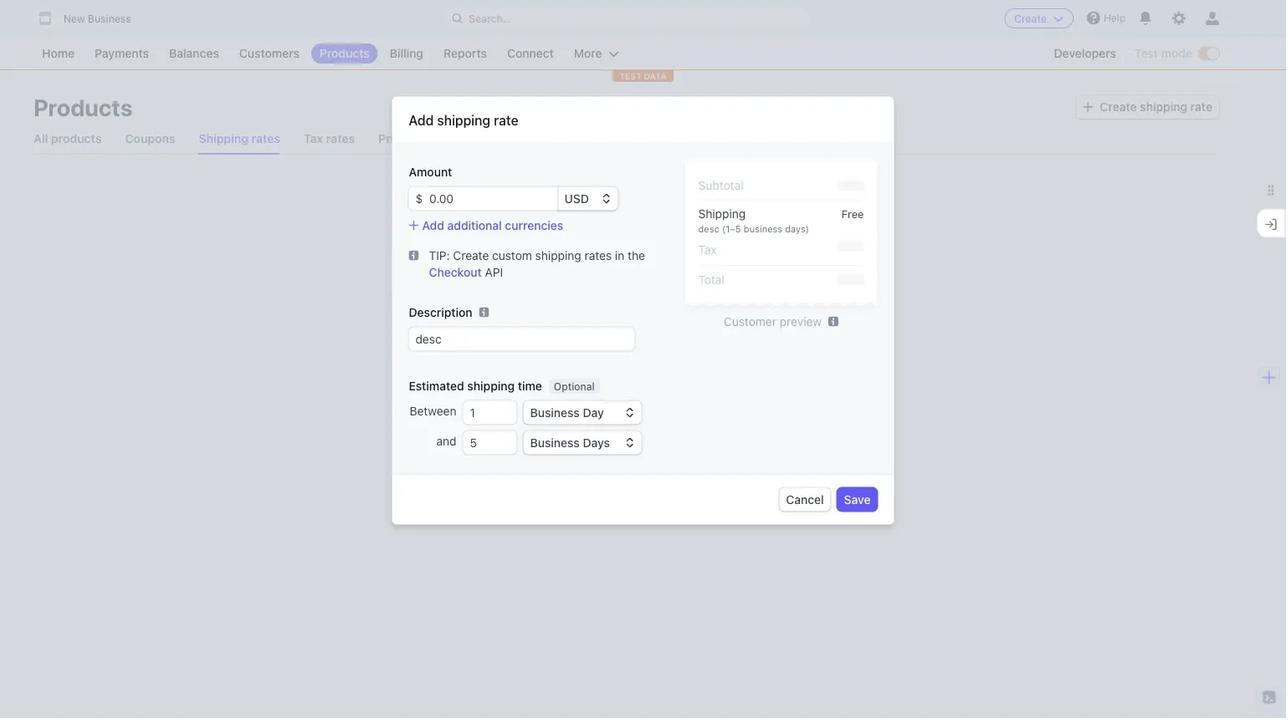 Task type: vqa. For each thing, say whether or not it's contained in the screenshot.
the Products inside the Products link
no



Task type: locate. For each thing, give the bounding box(es) containing it.
tax right the shipping rates
[[304, 132, 323, 146]]

on
[[638, 400, 652, 414]]

1 vertical spatial products
[[33, 93, 133, 121]]

2 vertical spatial and
[[436, 435, 456, 449]]

your right on
[[655, 400, 679, 414]]

add for add additional currencies
[[422, 219, 444, 232]]

1 vertical spatial shipping
[[698, 207, 746, 221]]

rates
[[251, 132, 280, 146], [326, 132, 355, 146], [585, 249, 612, 262], [552, 400, 579, 414]]

(
[[722, 224, 726, 234]]

0 horizontal spatial svg image
[[409, 251, 419, 261]]

1 horizontal spatial create shipping rate
[[1100, 100, 1213, 114]]

first
[[534, 374, 566, 393]]

1 horizontal spatial svg image
[[1083, 102, 1093, 112]]

shipping rates link
[[199, 124, 280, 154]]

more
[[574, 46, 602, 60]]

rate down the mode at the top of the page
[[1191, 100, 1213, 114]]

tax rates link
[[304, 124, 355, 154]]

0 vertical spatial and
[[582, 400, 602, 414]]

and up more
[[509, 417, 529, 431]]

rates down optional
[[552, 400, 579, 414]]

shipping up '(' on the top of the page
[[698, 207, 746, 221]]

tab list
[[33, 124, 1219, 155]]

tax for tax rates
[[304, 132, 323, 146]]

2 vertical spatial add
[[459, 374, 491, 393]]

shipping right coupons
[[199, 132, 248, 146]]

0 horizontal spatial create shipping rate
[[482, 480, 595, 494]]

desc ( 1–5 business days )
[[698, 224, 809, 234]]

more button
[[566, 44, 627, 64]]

api
[[485, 265, 503, 279]]

create shipping rate button down test
[[1077, 95, 1219, 119]]

0 vertical spatial tax
[[304, 132, 323, 146]]

rates left tax rates
[[251, 132, 280, 146]]

0 horizontal spatial your
[[495, 374, 530, 393]]

min text field
[[463, 401, 517, 425]]

create shipping rate
[[1100, 100, 1213, 114], [482, 480, 595, 494]]

1 vertical spatial create shipping rate
[[482, 480, 595, 494]]

tax inside 'tab list'
[[304, 132, 323, 146]]

create shipping rate down test mode
[[1100, 100, 1213, 114]]

rates inside the tip: create custom shipping rates in the checkout api
[[585, 249, 612, 262]]

1 vertical spatial tax
[[698, 243, 717, 257]]

0 vertical spatial shipping
[[199, 132, 248, 146]]

1 vertical spatial add
[[422, 219, 444, 232]]

estimated
[[409, 379, 464, 393]]

products left billing
[[320, 46, 370, 60]]

and left use
[[582, 400, 602, 414]]

add your first test shipping rate
[[459, 374, 707, 393]]

1 vertical spatial create shipping rate button
[[459, 476, 602, 499]]

add up pricing tables
[[409, 112, 434, 128]]

rates left "in"
[[585, 249, 612, 262]]

customers link
[[231, 44, 308, 64]]

0 vertical spatial checkout
[[429, 265, 482, 279]]

create shipping rate button down more
[[459, 476, 602, 499]]

payments
[[95, 46, 149, 60]]

checkout
[[429, 265, 482, 279], [533, 417, 584, 431]]

svg image
[[1083, 102, 1093, 112], [409, 251, 419, 261]]

your up min text field
[[495, 374, 530, 393]]

0 vertical spatial add
[[409, 112, 434, 128]]

tables
[[421, 132, 456, 146]]

svg image for tip: create custom shipping rates in the
[[409, 251, 419, 261]]

add up specify
[[459, 374, 491, 393]]

receipts,
[[745, 400, 792, 414]]

1 horizontal spatial checkout
[[533, 417, 584, 431]]

connect
[[507, 46, 554, 60]]

1 vertical spatial svg image
[[409, 251, 419, 261]]

checkout down optional
[[533, 417, 584, 431]]

billing
[[390, 46, 423, 60]]

notifications image
[[1139, 12, 1152, 25]]

tip:
[[429, 249, 450, 262]]

test
[[1135, 46, 1158, 60]]

and left learn
[[436, 435, 456, 449]]

create up "developers" link
[[1014, 13, 1047, 24]]

rates inside specify shipping rates and use it on your customers' receipts, invoices, and checkout sessions.
[[552, 400, 579, 414]]

test mode
[[1135, 46, 1192, 60]]

balances
[[169, 46, 219, 60]]

customers
[[239, 46, 300, 60]]

1 vertical spatial checkout
[[533, 417, 584, 431]]

checkout down tip: at the left of the page
[[429, 265, 482, 279]]

save
[[844, 493, 871, 507]]

0 vertical spatial your
[[495, 374, 530, 393]]

checkout inside the tip: create custom shipping rates in the checkout api
[[429, 265, 482, 279]]

rate up customers'
[[676, 374, 707, 393]]

1 horizontal spatial and
[[509, 417, 529, 431]]

your
[[495, 374, 530, 393], [655, 400, 679, 414]]

tax
[[304, 132, 323, 146], [698, 243, 717, 257]]

products
[[320, 46, 370, 60], [33, 93, 133, 121]]

pricing tables
[[378, 132, 456, 146]]

add
[[409, 112, 434, 128], [422, 219, 444, 232], [459, 374, 491, 393]]

0 horizontal spatial and
[[436, 435, 456, 449]]

customers'
[[682, 400, 742, 414]]

0 horizontal spatial checkout
[[429, 265, 482, 279]]

create
[[1014, 13, 1047, 24], [1100, 100, 1137, 114], [453, 249, 489, 262], [482, 480, 519, 494]]

products link
[[311, 44, 378, 64]]

tax down 'desc' on the right of page
[[698, 243, 717, 257]]

shipping
[[199, 132, 248, 146], [698, 207, 746, 221]]

invoices,
[[459, 417, 506, 431]]

rate down learn more link
[[573, 480, 595, 494]]

shipping inside 'tab list'
[[199, 132, 248, 146]]

1–5
[[726, 224, 741, 234]]

1 horizontal spatial products
[[320, 46, 370, 60]]

balances link
[[161, 44, 228, 64]]

preview
[[780, 315, 822, 329]]

1 horizontal spatial tax
[[698, 243, 717, 257]]

create shipping rate down more
[[482, 480, 595, 494]]

0 horizontal spatial create shipping rate button
[[459, 476, 602, 499]]

1 vertical spatial and
[[509, 417, 529, 431]]

add shipping rate
[[409, 112, 518, 128]]

pricing tables link
[[378, 124, 456, 154]]

pricing
[[378, 132, 418, 146]]

learn more link
[[459, 439, 794, 456]]

connect link
[[499, 44, 562, 64]]

use
[[606, 400, 625, 414]]

add inside button
[[422, 219, 444, 232]]

the
[[628, 249, 645, 262]]

create shipping rate button
[[1077, 95, 1219, 119], [459, 476, 602, 499]]

svg image inside create shipping rate button
[[1083, 102, 1093, 112]]

0 vertical spatial svg image
[[1083, 102, 1093, 112]]

1 horizontal spatial shipping
[[698, 207, 746, 221]]

svg image left tip: at the left of the page
[[409, 251, 419, 261]]

products up products
[[33, 93, 133, 121]]

add down $
[[422, 219, 444, 232]]

2 horizontal spatial and
[[582, 400, 602, 414]]

billing link
[[381, 44, 432, 64]]

coupons link
[[125, 124, 175, 154]]

create up checkout link
[[453, 249, 489, 262]]

1 horizontal spatial your
[[655, 400, 679, 414]]

shipping
[[1140, 100, 1187, 114], [437, 112, 490, 128], [535, 249, 581, 262], [604, 374, 672, 393], [467, 379, 515, 393], [503, 400, 549, 414], [522, 480, 570, 494]]

svg image down "developers" link
[[1083, 102, 1093, 112]]

description
[[409, 306, 472, 319]]

cancel
[[786, 493, 824, 507]]

rates left pricing
[[326, 132, 355, 146]]

additional
[[447, 219, 502, 232]]

0 vertical spatial create shipping rate button
[[1077, 95, 1219, 119]]

cancel button
[[779, 488, 831, 512]]

and
[[582, 400, 602, 414], [509, 417, 529, 431], [436, 435, 456, 449]]

1 vertical spatial your
[[655, 400, 679, 414]]

max text field
[[463, 432, 517, 455]]

0 horizontal spatial tax
[[304, 132, 323, 146]]

create down more
[[482, 480, 519, 494]]

0 horizontal spatial products
[[33, 93, 133, 121]]

0 horizontal spatial shipping
[[199, 132, 248, 146]]

rate
[[1191, 100, 1213, 114], [494, 112, 518, 128], [676, 374, 707, 393], [573, 480, 595, 494]]



Task type: describe. For each thing, give the bounding box(es) containing it.
add additional currencies
[[422, 219, 563, 232]]

it
[[628, 400, 635, 414]]

learn more
[[459, 440, 522, 454]]

add additional currencies button
[[409, 217, 563, 234]]

developers
[[1054, 46, 1116, 60]]

new
[[64, 13, 85, 25]]

0 vertical spatial products
[[320, 46, 370, 60]]

specify
[[459, 400, 499, 414]]

test
[[569, 374, 600, 393]]

payments link
[[86, 44, 157, 64]]

coupons
[[125, 132, 175, 146]]

amount
[[409, 165, 452, 179]]

more
[[493, 440, 522, 454]]

tab list containing all products
[[33, 124, 1219, 155]]

total
[[698, 273, 725, 287]]

usd
[[564, 192, 589, 206]]

add for add your first test shipping rate
[[459, 374, 491, 393]]

shipping for shipping
[[698, 207, 746, 221]]

svg image for create shipping rate
[[1083, 102, 1093, 112]]

test
[[619, 71, 642, 81]]

$ button
[[409, 187, 423, 211]]

mode
[[1161, 46, 1192, 60]]

1 horizontal spatial create shipping rate button
[[1077, 95, 1219, 119]]

desc
[[698, 224, 719, 234]]

developers link
[[1046, 44, 1125, 64]]

rate down "connect" link
[[494, 112, 518, 128]]

subtotal
[[698, 178, 744, 192]]

)
[[806, 224, 809, 234]]

products
[[51, 132, 102, 146]]

estimated shipping time
[[409, 379, 542, 393]]

new business
[[64, 13, 131, 25]]

sessions.
[[587, 417, 639, 431]]

new business button
[[33, 7, 148, 30]]

reports
[[444, 46, 487, 60]]

days
[[785, 224, 806, 234]]

checkout inside specify shipping rates and use it on your customers' receipts, invoices, and checkout sessions.
[[533, 417, 584, 431]]

create inside the tip: create custom shipping rates in the checkout api
[[453, 249, 489, 262]]

shipping rates
[[199, 132, 280, 146]]

tax rates
[[304, 132, 355, 146]]

Search… search field
[[442, 8, 811, 29]]

business
[[88, 13, 131, 25]]

all
[[33, 132, 48, 146]]

business
[[744, 224, 782, 234]]

Description text field
[[409, 328, 635, 351]]

test data
[[619, 71, 667, 81]]

shipping for shipping rates
[[199, 132, 248, 146]]

shipping inside the tip: create custom shipping rates in the checkout api
[[535, 249, 581, 262]]

your inside specify shipping rates and use it on your customers' receipts, invoices, and checkout sessions.
[[655, 400, 679, 414]]

create inside button
[[1014, 13, 1047, 24]]

in
[[615, 249, 624, 262]]

search…
[[469, 13, 511, 24]]

$
[[415, 192, 423, 206]]

time
[[518, 379, 542, 393]]

checkout link
[[429, 265, 482, 279]]

learn
[[459, 440, 490, 454]]

usd button
[[558, 187, 618, 211]]

all products
[[33, 132, 102, 146]]

tax for tax
[[698, 243, 717, 257]]

customer
[[724, 315, 776, 329]]

create down test
[[1100, 100, 1137, 114]]

0.00 text field
[[423, 187, 558, 211]]

all products link
[[33, 124, 102, 154]]

data
[[644, 71, 667, 81]]

reports link
[[435, 44, 495, 64]]

create button
[[1004, 8, 1073, 28]]

between
[[410, 405, 456, 419]]

custom
[[492, 249, 532, 262]]

tip: create custom shipping rates in the checkout api
[[429, 249, 645, 279]]

0 vertical spatial create shipping rate
[[1100, 100, 1213, 114]]

home link
[[33, 44, 83, 64]]

optional
[[554, 381, 595, 393]]

specify shipping rates and use it on your customers' receipts, invoices, and checkout sessions.
[[459, 400, 792, 431]]

add for add shipping rate
[[409, 112, 434, 128]]

free
[[842, 208, 864, 221]]

shipping inside specify shipping rates and use it on your customers' receipts, invoices, and checkout sessions.
[[503, 400, 549, 414]]

home
[[42, 46, 75, 60]]

currencies
[[505, 219, 563, 232]]

customer preview
[[724, 315, 822, 329]]

save button
[[837, 488, 877, 512]]



